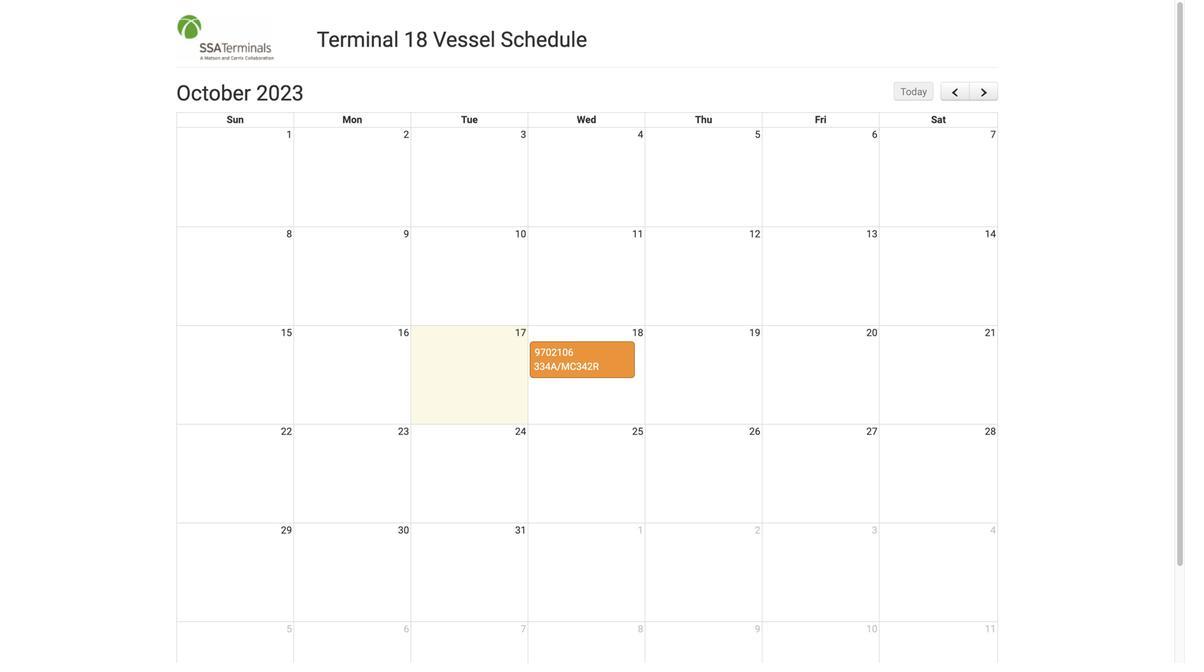 Task type: describe. For each thing, give the bounding box(es) containing it.
25
[[632, 426, 643, 437]]

schedule
[[501, 27, 587, 52]]

0 vertical spatial 7
[[991, 129, 996, 140]]

terminal 18 vessel schedule
[[317, 27, 587, 52]]

1 vertical spatial 4
[[991, 525, 996, 536]]

mon
[[343, 114, 362, 126]]

1 vertical spatial 18
[[632, 327, 643, 339]]

1 horizontal spatial 9
[[755, 623, 761, 635]]

0 horizontal spatial 6
[[404, 623, 409, 635]]

sat
[[931, 114, 946, 126]]

1 vertical spatial 1
[[638, 525, 643, 536]]

wed
[[577, 114, 596, 126]]

23
[[398, 426, 409, 437]]

17
[[515, 327, 526, 339]]

october
[[176, 81, 251, 106]]

0 horizontal spatial 2
[[404, 129, 409, 140]]

0 vertical spatial 10
[[515, 228, 526, 240]]

0 vertical spatial 1
[[287, 129, 292, 140]]

1 horizontal spatial 6
[[872, 129, 878, 140]]

30
[[398, 525, 409, 536]]

1 vertical spatial 5
[[287, 623, 292, 635]]

1 vertical spatial 7
[[521, 623, 526, 635]]

2023
[[256, 81, 304, 106]]

9702106 334a/mc342r
[[534, 347, 599, 373]]

0 horizontal spatial 3
[[521, 129, 526, 140]]

terminal
[[317, 27, 399, 52]]

0 horizontal spatial 11
[[632, 228, 643, 240]]

tue
[[461, 114, 478, 126]]

1 horizontal spatial 5
[[755, 129, 761, 140]]

31
[[515, 525, 526, 536]]

29
[[281, 525, 292, 536]]

1 horizontal spatial 10
[[867, 623, 878, 635]]



Task type: locate. For each thing, give the bounding box(es) containing it.
1 horizontal spatial 8
[[638, 623, 643, 635]]

5
[[755, 129, 761, 140], [287, 623, 292, 635]]

22
[[281, 426, 292, 437]]

1
[[287, 129, 292, 140], [638, 525, 643, 536]]

sun
[[227, 114, 244, 126]]

0 horizontal spatial 18
[[404, 27, 428, 52]]

26
[[749, 426, 761, 437]]

1 horizontal spatial 18
[[632, 327, 643, 339]]

14
[[985, 228, 996, 240]]

0 horizontal spatial 5
[[287, 623, 292, 635]]

21
[[985, 327, 996, 339]]

‹
[[949, 80, 961, 103]]

0 vertical spatial 2
[[404, 129, 409, 140]]

1 horizontal spatial 1
[[638, 525, 643, 536]]

28
[[985, 426, 996, 437]]

13
[[867, 228, 878, 240]]

11
[[632, 228, 643, 240], [985, 623, 996, 635]]

0 vertical spatial 8
[[287, 228, 292, 240]]

20
[[867, 327, 878, 339]]

1 vertical spatial 11
[[985, 623, 996, 635]]

15
[[281, 327, 292, 339]]

0 vertical spatial 4
[[638, 129, 643, 140]]

19
[[749, 327, 761, 339]]

9702106
[[535, 347, 574, 358]]

16
[[398, 327, 409, 339]]

1 vertical spatial 8
[[638, 623, 643, 635]]

0 vertical spatial 6
[[872, 129, 878, 140]]

9
[[404, 228, 409, 240], [755, 623, 761, 635]]

1 horizontal spatial 2
[[755, 525, 761, 536]]

1 vertical spatial 10
[[867, 623, 878, 635]]

1 horizontal spatial 3
[[872, 525, 878, 536]]

0 horizontal spatial 9
[[404, 228, 409, 240]]

1 vertical spatial 2
[[755, 525, 761, 536]]

october 2023
[[176, 81, 304, 106]]

1 vertical spatial 3
[[872, 525, 878, 536]]

27
[[867, 426, 878, 437]]

0 horizontal spatial 8
[[287, 228, 292, 240]]

1 horizontal spatial 11
[[985, 623, 996, 635]]

1 horizontal spatial 4
[[991, 525, 996, 536]]

fri
[[815, 114, 827, 126]]

0 vertical spatial 18
[[404, 27, 428, 52]]

0 horizontal spatial 10
[[515, 228, 526, 240]]

›
[[978, 80, 990, 103]]

3
[[521, 129, 526, 140], [872, 525, 878, 536]]

4
[[638, 129, 643, 140], [991, 525, 996, 536]]

0 vertical spatial 5
[[755, 129, 761, 140]]

334a/mc342r
[[534, 361, 599, 373]]

0 horizontal spatial 1
[[287, 129, 292, 140]]

terminal 18 image
[[176, 14, 274, 61]]

0 vertical spatial 11
[[632, 228, 643, 240]]

1 horizontal spatial 7
[[991, 129, 996, 140]]

0 vertical spatial 3
[[521, 129, 526, 140]]

7
[[991, 129, 996, 140], [521, 623, 526, 635]]

1 vertical spatial 6
[[404, 623, 409, 635]]

thu
[[695, 114, 712, 126]]

0 horizontal spatial 7
[[521, 623, 526, 635]]

18
[[404, 27, 428, 52], [632, 327, 643, 339]]

1 vertical spatial 9
[[755, 623, 761, 635]]

2
[[404, 129, 409, 140], [755, 525, 761, 536]]

6
[[872, 129, 878, 140], [404, 623, 409, 635]]

8
[[287, 228, 292, 240], [638, 623, 643, 635]]

vessel
[[433, 27, 496, 52]]

10
[[515, 228, 526, 240], [867, 623, 878, 635]]

0 vertical spatial 9
[[404, 228, 409, 240]]

0 horizontal spatial 4
[[638, 129, 643, 140]]

today
[[901, 86, 927, 98]]

24
[[515, 426, 526, 437]]

12
[[749, 228, 761, 240]]



Task type: vqa. For each thing, say whether or not it's contained in the screenshot.
(Passenger)
no



